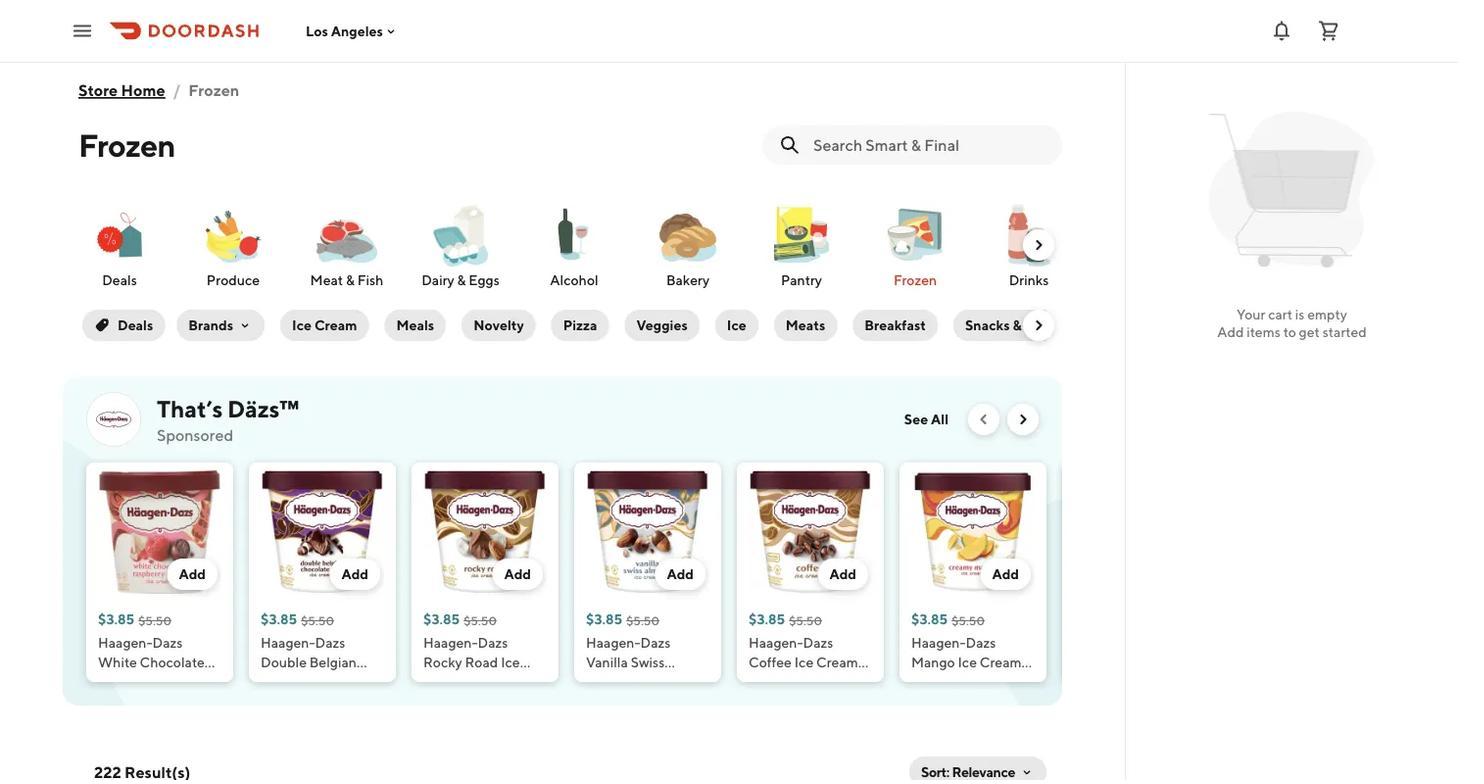 Task type: describe. For each thing, give the bounding box(es) containing it.
items
[[1247, 324, 1281, 340]]

belgian
[[309, 654, 357, 670]]

dazs for vanilla
[[641, 635, 671, 651]]

veggies button
[[625, 310, 700, 341]]

$3.85 $5.50 haagen-dazs rocky road ice cream (14 oz)
[[423, 611, 520, 690]]

dairy & eggs link
[[412, 200, 510, 290]]

$5.50 for double
[[301, 614, 334, 627]]

see all link
[[893, 404, 961, 435]]

meals
[[396, 317, 434, 333]]

add for haagen-dazs white chocolate raspberry truffle ice cream (14 oz)
[[179, 566, 206, 582]]

ice cream button
[[280, 310, 369, 341]]

empty
[[1308, 306, 1348, 322]]

mango
[[912, 654, 955, 670]]

store home link
[[78, 71, 165, 110]]

0 horizontal spatial frozen
[[78, 126, 175, 163]]

snacks & apps
[[965, 317, 1058, 333]]

ice cream link
[[277, 306, 373, 345]]

truffle
[[164, 674, 205, 690]]

vanilla
[[586, 654, 628, 670]]

ice inside the $3.85 $5.50 haagen-dazs white chocolate raspberry truffle ice cream (14 oz)
[[98, 693, 117, 710]]

ice link
[[711, 306, 762, 345]]

cream inside $3.85 $5.50 haagen-dazs double belgian chocolate chip ice cream (14 oz)
[[261, 693, 303, 710]]

meats button
[[774, 310, 837, 341]]

novelty button
[[462, 310, 536, 341]]

meals link
[[381, 306, 450, 345]]

cream inside ice cream button
[[315, 317, 357, 333]]

angeles
[[331, 23, 383, 39]]

deals link
[[71, 200, 169, 290]]

$3.85 $5.50 haagen-dazs mango ice cream (14 oz)
[[912, 611, 1022, 690]]

pantry
[[781, 272, 822, 288]]

los angeles button
[[306, 23, 399, 39]]

pizza button
[[552, 310, 609, 341]]

pizza
[[563, 317, 597, 333]]

$3.85 for haagen-dazs mango ice cream (14 oz)
[[912, 611, 948, 627]]

chocolate inside the $3.85 $5.50 haagen-dazs white chocolate raspberry truffle ice cream (14 oz)
[[140, 654, 205, 670]]

haagen-dazs coffee ice cream (14 oz) image
[[749, 470, 872, 594]]

$3.85 $5.50 haagen-dazs coffee ice cream (14 oz)
[[749, 611, 858, 690]]

pantry link
[[753, 200, 851, 290]]

breakfast button
[[853, 310, 938, 341]]

cart
[[1268, 306, 1293, 322]]

oz) inside the $3.85 $5.50 haagen-dazs mango ice cream (14 oz)
[[933, 674, 952, 690]]

breakfast link
[[849, 306, 942, 345]]

is
[[1296, 306, 1305, 322]]

(14 inside $3.85 $5.50 haagen-dazs double belgian chocolate chip ice cream (14 oz)
[[305, 693, 324, 710]]

haagen- for double
[[261, 635, 315, 651]]

haagen- for vanilla
[[586, 635, 641, 651]]

started
[[1323, 324, 1367, 340]]

road
[[465, 654, 498, 670]]

(14 inside $3.85 $5.50 haagen-dazs rocky road ice cream (14 oz)
[[468, 674, 486, 690]]

dazs for double
[[315, 635, 345, 651]]

haagen-dazs mango ice cream (14 oz) image
[[912, 470, 1035, 594]]

chip
[[328, 674, 359, 690]]

$3.85 $5.50 haagen-dazs white chocolate raspberry truffle ice cream (14 oz)
[[98, 611, 205, 710]]

next button of carousel image
[[1015, 412, 1031, 427]]

add for haagen-dazs coffee ice cream (14 oz)
[[830, 566, 857, 582]]

your cart is empty add items to get started
[[1218, 306, 1367, 340]]

ice inside $3.85 $5.50 haagen-dazs vanilla swiss almond ice cream (14 oz)
[[639, 674, 658, 690]]

meat & fish link
[[298, 200, 396, 290]]

veggies
[[637, 317, 688, 333]]

add for haagen-dazs mango ice cream (14 oz)
[[992, 566, 1019, 582]]

dazs for coffee
[[803, 635, 833, 651]]

cream inside $3.85 $5.50 haagen-dazs vanilla swiss almond ice cream (14 oz)
[[660, 674, 702, 690]]

raspberry
[[98, 674, 162, 690]]

cream inside the $3.85 $5.50 haagen-dazs mango ice cream (14 oz)
[[980, 654, 1022, 670]]

Search Smart & Final search field
[[814, 134, 1047, 156]]

meats link
[[770, 306, 841, 345]]

ice inside $3.85 $5.50 haagen-dazs coffee ice cream (14 oz)
[[795, 654, 814, 670]]

fish
[[357, 272, 384, 288]]

ice button
[[715, 310, 758, 341]]

haagen-dazs rocky road ice cream (14 oz) image
[[423, 470, 547, 594]]

$5.50 for rocky
[[464, 614, 497, 627]]

los angeles
[[306, 23, 383, 39]]

0 items, open order cart image
[[1317, 19, 1341, 43]]

oz) inside the $3.85 $5.50 haagen-dazs white chocolate raspberry truffle ice cream (14 oz)
[[186, 693, 205, 710]]

snacks
[[965, 317, 1010, 333]]

to
[[1284, 324, 1297, 340]]

ice inside $3.85 $5.50 haagen-dazs rocky road ice cream (14 oz)
[[501, 654, 520, 670]]

(14 inside the $3.85 $5.50 haagen-dazs mango ice cream (14 oz)
[[912, 674, 930, 690]]

dazs for white
[[152, 635, 183, 651]]

dairy
[[422, 272, 455, 288]]

haagen-dazs white chocolate raspberry truffle ice cream (14 oz) image
[[98, 470, 222, 594]]

däzs™
[[227, 395, 299, 422]]

haagen- for mango
[[912, 635, 966, 651]]

(14 inside $3.85 $5.50 haagen-dazs coffee ice cream (14 oz)
[[749, 674, 767, 690]]

store
[[78, 81, 118, 99]]

novelty link
[[458, 306, 540, 345]]

oz) inside $3.85 $5.50 haagen-dazs coffee ice cream (14 oz)
[[770, 674, 789, 690]]

bakery link
[[639, 200, 737, 290]]

drinks image
[[994, 200, 1064, 271]]

$3.85 $5.50 haagen-dazs vanilla swiss almond ice cream (14 oz)
[[586, 611, 702, 710]]

add inside the your cart is empty add items to get started
[[1218, 324, 1244, 340]]

alcohol
[[550, 272, 599, 288]]

empty retail cart image
[[1200, 98, 1384, 282]]

double
[[261, 654, 307, 670]]

(14 inside the $3.85 $5.50 haagen-dazs white chocolate raspberry truffle ice cream (14 oz)
[[164, 693, 183, 710]]

next image for meats link
[[1031, 318, 1047, 333]]

previous button of carousel image
[[976, 412, 992, 427]]

$3.85 for haagen-dazs double belgian chocolate chip ice cream (14 oz)
[[261, 611, 297, 627]]

add for haagen-dazs rocky road ice cream (14 oz)
[[504, 566, 531, 582]]

$3.85 $5.50 haagen-dazs double belgian chocolate chip ice cream (14 oz)
[[261, 611, 380, 710]]

see all
[[905, 411, 949, 427]]

breakfast
[[865, 317, 926, 333]]

eggs
[[469, 272, 500, 288]]



Task type: locate. For each thing, give the bounding box(es) containing it.
$3.85 inside $3.85 $5.50 haagen-dazs vanilla swiss almond ice cream (14 oz)
[[586, 611, 623, 627]]

& left eggs
[[457, 272, 466, 288]]

$5.50 inside the $3.85 $5.50 haagen-dazs white chocolate raspberry truffle ice cream (14 oz)
[[138, 614, 172, 627]]

6 dazs from the left
[[966, 635, 996, 651]]

swiss
[[631, 654, 665, 670]]

notification bell image
[[1270, 19, 1294, 43]]

1 vertical spatial frozen
[[78, 126, 175, 163]]

haagen- up double
[[261, 635, 315, 651]]

$5.50 for coffee
[[789, 614, 822, 627]]

deals button
[[78, 306, 169, 345], [82, 310, 165, 341]]

meat & fish image
[[312, 200, 382, 271]]

1 haagen- from the left
[[98, 635, 152, 651]]

$5.50 for mango
[[952, 614, 985, 627]]

cream inside $3.85 $5.50 haagen-dazs rocky road ice cream (14 oz)
[[423, 674, 465, 690]]

$5.50 up mango
[[952, 614, 985, 627]]

chocolate down double
[[261, 674, 326, 690]]

(14 down truffle
[[164, 693, 183, 710]]

dazs inside the $3.85 $5.50 haagen-dazs white chocolate raspberry truffle ice cream (14 oz)
[[152, 635, 183, 651]]

$5.50
[[138, 614, 172, 627], [301, 614, 334, 627], [464, 614, 497, 627], [626, 614, 660, 627], [789, 614, 822, 627], [952, 614, 985, 627]]

$3.85 for haagen-dazs rocky road ice cream (14 oz)
[[423, 611, 460, 627]]

0 vertical spatial chocolate
[[140, 654, 205, 670]]

oz) down truffle
[[186, 693, 205, 710]]

$5.50 up swiss
[[626, 614, 660, 627]]

store home / frozen
[[78, 81, 239, 99]]

next image
[[1031, 237, 1047, 253], [1031, 318, 1047, 333]]

$3.85 inside $3.85 $5.50 haagen-dazs coffee ice cream (14 oz)
[[749, 611, 785, 627]]

frozen link
[[866, 200, 964, 290]]

open menu image
[[71, 19, 94, 43]]

pizza link
[[548, 306, 613, 345]]

$3.85 for haagen-dazs coffee ice cream (14 oz)
[[749, 611, 785, 627]]

1 vertical spatial next image
[[1031, 318, 1047, 333]]

(14 down belgian on the left bottom
[[305, 693, 324, 710]]

ice inside the $3.85 $5.50 haagen-dazs mango ice cream (14 oz)
[[958, 654, 977, 670]]

oz) down road
[[489, 674, 508, 690]]

haagen- inside the $3.85 $5.50 haagen-dazs white chocolate raspberry truffle ice cream (14 oz)
[[98, 635, 152, 651]]

alcohol image
[[539, 200, 610, 270]]

haagen- for rocky
[[423, 635, 478, 651]]

oz) inside $3.85 $5.50 haagen-dazs vanilla swiss almond ice cream (14 oz)
[[607, 693, 626, 710]]

$3.85 inside $3.85 $5.50 haagen-dazs rocky road ice cream (14 oz)
[[423, 611, 460, 627]]

(14 down mango
[[912, 674, 930, 690]]

sponsored
[[157, 426, 233, 444]]

haagen-
[[98, 635, 152, 651], [261, 635, 315, 651], [423, 635, 478, 651], [586, 635, 641, 651], [749, 635, 803, 651], [912, 635, 966, 651]]

(14 down road
[[468, 674, 486, 690]]

1 horizontal spatial chocolate
[[261, 674, 326, 690]]

ice down swiss
[[639, 674, 658, 690]]

$5.50 up road
[[464, 614, 497, 627]]

add up the $3.85 $5.50 haagen-dazs white chocolate raspberry truffle ice cream (14 oz)
[[179, 566, 206, 582]]

$3.85 inside the $3.85 $5.50 haagen-dazs mango ice cream (14 oz)
[[912, 611, 948, 627]]

produce
[[207, 272, 260, 288]]

2 horizontal spatial frozen
[[894, 272, 937, 288]]

3 haagen- from the left
[[423, 635, 478, 651]]

cream down rocky
[[423, 674, 465, 690]]

(14 down coffee
[[749, 674, 767, 690]]

1 $3.85 from the left
[[98, 611, 134, 627]]

deals left brands
[[118, 317, 153, 333]]

& left apps
[[1013, 317, 1022, 333]]

1 $5.50 from the left
[[138, 614, 172, 627]]

next image for drinks link
[[1031, 237, 1047, 253]]

& for apps
[[1013, 317, 1022, 333]]

$5.50 inside $3.85 $5.50 haagen-dazs double belgian chocolate chip ice cream (14 oz)
[[301, 614, 334, 627]]

dazs for rocky
[[478, 635, 508, 651]]

ice left meats
[[727, 317, 747, 333]]

3 $3.85 from the left
[[423, 611, 460, 627]]

2 $5.50 from the left
[[301, 614, 334, 627]]

ice cream
[[292, 317, 357, 333]]

$5.50 up coffee
[[789, 614, 822, 627]]

4 $3.85 from the left
[[586, 611, 623, 627]]

dazs inside the $3.85 $5.50 haagen-dazs mango ice cream (14 oz)
[[966, 635, 996, 651]]

chocolate inside $3.85 $5.50 haagen-dazs double belgian chocolate chip ice cream (14 oz)
[[261, 674, 326, 690]]

haagen- up vanilla
[[586, 635, 641, 651]]

$3.85 up coffee
[[749, 611, 785, 627]]

deals down deals "image"
[[102, 272, 137, 288]]

$5.50 for vanilla
[[626, 614, 660, 627]]

cream right mango
[[980, 654, 1022, 670]]

produce image
[[198, 200, 269, 271]]

add for haagen-dazs double belgian chocolate chip ice cream (14 oz)
[[341, 566, 369, 582]]

ice down meat
[[292, 317, 312, 333]]

haagen- up mango
[[912, 635, 966, 651]]

next image up drinks
[[1031, 237, 1047, 253]]

coffee
[[749, 654, 792, 670]]

snacks & apps link
[[950, 306, 1074, 345]]

frozen
[[189, 81, 239, 99], [78, 126, 175, 163], [894, 272, 937, 288]]

0 vertical spatial next image
[[1031, 237, 1047, 253]]

oz) inside $3.85 $5.50 haagen-dazs rocky road ice cream (14 oz)
[[489, 674, 508, 690]]

get
[[1299, 324, 1320, 340]]

haagen- up rocky
[[423, 635, 478, 651]]

all
[[931, 411, 949, 427]]

haagen- inside $3.85 $5.50 haagen-dazs double belgian chocolate chip ice cream (14 oz)
[[261, 635, 315, 651]]

frozen down frozen image
[[894, 272, 937, 288]]

drinks link
[[980, 200, 1078, 290]]

ice right coffee
[[795, 654, 814, 670]]

frozen image
[[880, 200, 951, 271]]

cream down double
[[261, 693, 303, 710]]

ice
[[292, 317, 312, 333], [727, 317, 747, 333], [501, 654, 520, 670], [795, 654, 814, 670], [958, 654, 977, 670], [361, 674, 380, 690], [639, 674, 658, 690], [98, 693, 117, 710]]

haagen-dazs vanilla swiss almond ice cream (14 oz) image
[[586, 470, 710, 594]]

$3.85 up vanilla
[[586, 611, 623, 627]]

6 haagen- from the left
[[912, 635, 966, 651]]

add down your on the top right of the page
[[1218, 324, 1244, 340]]

cream down "raspberry"
[[120, 693, 162, 710]]

dazs inside $3.85 $5.50 haagen-dazs vanilla swiss almond ice cream (14 oz)
[[641, 635, 671, 651]]

$5.50 up belgian on the left bottom
[[301, 614, 334, 627]]

meat
[[310, 272, 343, 288]]

$5.50 inside $3.85 $5.50 haagen-dazs rocky road ice cream (14 oz)
[[464, 614, 497, 627]]

6 $3.85 from the left
[[912, 611, 948, 627]]

oz) down mango
[[933, 674, 952, 690]]

add up $3.85 $5.50 haagen-dazs coffee ice cream (14 oz)
[[830, 566, 857, 582]]

bakery
[[666, 272, 710, 288]]

add for haagen-dazs vanilla swiss almond ice cream (14 oz)
[[667, 566, 694, 582]]

4 haagen- from the left
[[586, 635, 641, 651]]

your
[[1237, 306, 1266, 322]]

dazs
[[152, 635, 183, 651], [315, 635, 345, 651], [478, 635, 508, 651], [641, 635, 671, 651], [803, 635, 833, 651], [966, 635, 996, 651]]

1 horizontal spatial frozen
[[189, 81, 239, 99]]

$3.85 up rocky
[[423, 611, 460, 627]]

dazs inside $3.85 $5.50 haagen-dazs double belgian chocolate chip ice cream (14 oz)
[[315, 635, 345, 651]]

bakery image
[[653, 200, 723, 271]]

(14 inside $3.85 $5.50 haagen-dazs vanilla swiss almond ice cream (14 oz)
[[586, 693, 604, 710]]

cream inside $3.85 $5.50 haagen-dazs coffee ice cream (14 oz)
[[816, 654, 858, 670]]

3 $5.50 from the left
[[464, 614, 497, 627]]

meat & fish
[[310, 272, 384, 288]]

ice inside $3.85 $5.50 haagen-dazs double belgian chocolate chip ice cream (14 oz)
[[361, 674, 380, 690]]

home
[[121, 81, 165, 99]]

& inside button
[[1013, 317, 1022, 333]]

veggies link
[[621, 306, 704, 345]]

5 $3.85 from the left
[[749, 611, 785, 627]]

2 dazs from the left
[[315, 635, 345, 651]]

2 haagen- from the left
[[261, 635, 315, 651]]

add button
[[167, 559, 218, 590], [167, 559, 218, 590], [330, 559, 380, 590], [330, 559, 380, 590], [492, 559, 543, 590], [492, 559, 543, 590], [655, 559, 706, 590], [655, 559, 706, 590], [818, 559, 868, 590], [818, 559, 868, 590], [981, 559, 1031, 590], [981, 559, 1031, 590]]

haagen- up the white
[[98, 635, 152, 651]]

frozen down store home link
[[78, 126, 175, 163]]

frozen right the /
[[189, 81, 239, 99]]

$3.85 up the white
[[98, 611, 134, 627]]

see
[[905, 411, 928, 427]]

$5.50 inside the $3.85 $5.50 haagen-dazs mango ice cream (14 oz)
[[952, 614, 985, 627]]

haagen- inside $3.85 $5.50 haagen-dazs rocky road ice cream (14 oz)
[[423, 635, 478, 651]]

&
[[346, 272, 355, 288], [457, 272, 466, 288], [1013, 317, 1022, 333]]

$3.85 up double
[[261, 611, 297, 627]]

(14 down 'almond'
[[586, 693, 604, 710]]

cream down swiss
[[660, 674, 702, 690]]

$5.50 up "raspberry"
[[138, 614, 172, 627]]

$5.50 inside $3.85 $5.50 haagen-dazs coffee ice cream (14 oz)
[[789, 614, 822, 627]]

alcohol link
[[525, 200, 623, 290]]

add up the $3.85 $5.50 haagen-dazs mango ice cream (14 oz)
[[992, 566, 1019, 582]]

dazs for mango
[[966, 635, 996, 651]]

deals
[[102, 272, 137, 288], [118, 317, 153, 333]]

brands button
[[177, 310, 265, 341]]

rocky
[[423, 654, 462, 670]]

oz) down "chip"
[[326, 693, 346, 710]]

& for fish
[[346, 272, 355, 288]]

produce link
[[184, 200, 282, 290]]

& for eggs
[[457, 272, 466, 288]]

dairy & eggs image
[[425, 200, 496, 271]]

oz) down coffee
[[770, 674, 789, 690]]

& left fish
[[346, 272, 355, 288]]

cream right coffee
[[816, 654, 858, 670]]

add up $3.85 $5.50 haagen-dazs vanilla swiss almond ice cream (14 oz)
[[667, 566, 694, 582]]

add up belgian on the left bottom
[[341, 566, 369, 582]]

3 dazs from the left
[[478, 635, 508, 651]]

$5.50 for white
[[138, 614, 172, 627]]

cream down meat
[[315, 317, 357, 333]]

1 horizontal spatial &
[[457, 272, 466, 288]]

haagen- inside $3.85 $5.50 haagen-dazs vanilla swiss almond ice cream (14 oz)
[[586, 635, 641, 651]]

1 vertical spatial deals
[[118, 317, 153, 333]]

5 haagen- from the left
[[749, 635, 803, 651]]

$3.85
[[98, 611, 134, 627], [261, 611, 297, 627], [423, 611, 460, 627], [586, 611, 623, 627], [749, 611, 785, 627], [912, 611, 948, 627]]

dazs inside $3.85 $5.50 haagen-dazs coffee ice cream (14 oz)
[[803, 635, 833, 651]]

meals button
[[385, 310, 446, 341]]

5 $5.50 from the left
[[789, 614, 822, 627]]

deals inside 'link'
[[102, 272, 137, 288]]

$3.85 inside $3.85 $5.50 haagen-dazs double belgian chocolate chip ice cream (14 oz)
[[261, 611, 297, 627]]

add up $3.85 $5.50 haagen-dazs rocky road ice cream (14 oz)
[[504, 566, 531, 582]]

2 vertical spatial frozen
[[894, 272, 937, 288]]

deals image
[[84, 200, 155, 271]]

$5.50 inside $3.85 $5.50 haagen-dazs vanilla swiss almond ice cream (14 oz)
[[626, 614, 660, 627]]

$3.85 up mango
[[912, 611, 948, 627]]

dairy & eggs
[[422, 272, 500, 288]]

ice right "chip"
[[361, 674, 380, 690]]

0 horizontal spatial &
[[346, 272, 355, 288]]

2 $3.85 from the left
[[261, 611, 297, 627]]

haagen- for coffee
[[749, 635, 803, 651]]

cream inside the $3.85 $5.50 haagen-dazs white chocolate raspberry truffle ice cream (14 oz)
[[120, 693, 162, 710]]

0 vertical spatial frozen
[[189, 81, 239, 99]]

almond
[[586, 674, 636, 690]]

next image down drinks
[[1031, 318, 1047, 333]]

ice right road
[[501, 654, 520, 670]]

chocolate up truffle
[[140, 654, 205, 670]]

$3.85 inside the $3.85 $5.50 haagen-dazs white chocolate raspberry truffle ice cream (14 oz)
[[98, 611, 134, 627]]

chocolate
[[140, 654, 205, 670], [261, 674, 326, 690]]

haagen-dazs double belgian chocolate chip ice cream (14 oz) image
[[261, 470, 384, 594]]

ice down "raspberry"
[[98, 693, 117, 710]]

that's
[[157, 395, 223, 422]]

novelty
[[474, 317, 524, 333]]

apps
[[1025, 317, 1058, 333]]

oz) down 'almond'
[[607, 693, 626, 710]]

drinks
[[1009, 272, 1049, 288]]

los
[[306, 23, 328, 39]]

4 $5.50 from the left
[[626, 614, 660, 627]]

4 dazs from the left
[[641, 635, 671, 651]]

ice right mango
[[958, 654, 977, 670]]

meats
[[786, 317, 826, 333]]

add
[[1218, 324, 1244, 340], [179, 566, 206, 582], [341, 566, 369, 582], [504, 566, 531, 582], [667, 566, 694, 582], [830, 566, 857, 582], [992, 566, 1019, 582]]

snacks & apps button
[[954, 310, 1070, 341]]

that's däzs™ sponsored
[[157, 395, 299, 444]]

dazs inside $3.85 $5.50 haagen-dazs rocky road ice cream (14 oz)
[[478, 635, 508, 651]]

$3.85 for haagen-dazs vanilla swiss almond ice cream (14 oz)
[[586, 611, 623, 627]]

brands
[[189, 317, 233, 333]]

white
[[98, 654, 137, 670]]

0 vertical spatial deals
[[102, 272, 137, 288]]

2 next image from the top
[[1031, 318, 1047, 333]]

6 $5.50 from the left
[[952, 614, 985, 627]]

haagen- inside $3.85 $5.50 haagen-dazs coffee ice cream (14 oz)
[[749, 635, 803, 651]]

pantry image
[[766, 200, 837, 271]]

haagen- up coffee
[[749, 635, 803, 651]]

oz)
[[489, 674, 508, 690], [770, 674, 789, 690], [933, 674, 952, 690], [186, 693, 205, 710], [326, 693, 346, 710], [607, 693, 626, 710]]

haagen- for white
[[98, 635, 152, 651]]

haagen- inside the $3.85 $5.50 haagen-dazs mango ice cream (14 oz)
[[912, 635, 966, 651]]

1 next image from the top
[[1031, 237, 1047, 253]]

$3.85 for haagen-dazs white chocolate raspberry truffle ice cream (14 oz)
[[98, 611, 134, 627]]

5 dazs from the left
[[803, 635, 833, 651]]

1 vertical spatial chocolate
[[261, 674, 326, 690]]

/
[[173, 81, 181, 99]]

(14
[[468, 674, 486, 690], [749, 674, 767, 690], [912, 674, 930, 690], [164, 693, 183, 710], [305, 693, 324, 710], [586, 693, 604, 710]]

2 horizontal spatial &
[[1013, 317, 1022, 333]]

0 horizontal spatial chocolate
[[140, 654, 205, 670]]

1 dazs from the left
[[152, 635, 183, 651]]

oz) inside $3.85 $5.50 haagen-dazs double belgian chocolate chip ice cream (14 oz)
[[326, 693, 346, 710]]



Task type: vqa. For each thing, say whether or not it's contained in the screenshot.
Cream inside $3.85 $5.50 Haagen-Dazs Vanilla Swiss Almond Ice Cream (14 oz)
yes



